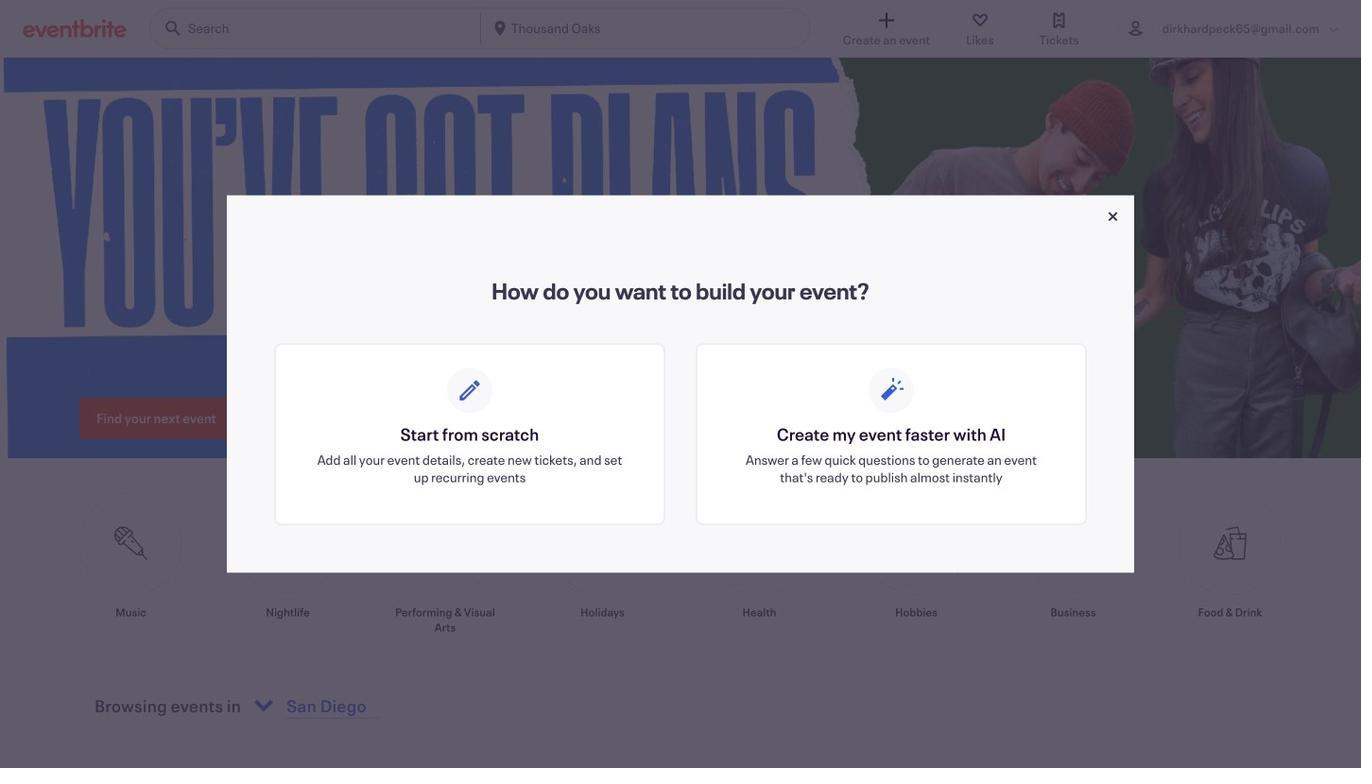 Task type: vqa. For each thing, say whether or not it's contained in the screenshot.
topmost Help
no



Task type: describe. For each thing, give the bounding box(es) containing it.
eventbrite image
[[0, 19, 149, 38]]

main navigation element
[[149, 8, 811, 49]]

small__1kdkz image
[[162, 17, 184, 40]]

1 horizontal spatial small image
[[1323, 19, 1346, 42]]

create-title element
[[314, 425, 626, 444]]

2 small image from the left
[[969, 9, 992, 32]]

0 horizontal spatial small image
[[1125, 17, 1148, 40]]



Task type: locate. For each thing, give the bounding box(es) containing it.
2 horizontal spatial small image
[[1048, 9, 1071, 32]]

auto-create-title element
[[736, 425, 1048, 444]]

auto-create-subtitle element
[[736, 451, 1048, 486]]

dialog
[[227, 196, 1135, 573]]

small image
[[876, 9, 898, 32], [969, 9, 992, 32], [1048, 9, 1071, 32]]

small image
[[1125, 17, 1148, 40], [1323, 19, 1346, 42]]

create-subtitle element
[[314, 451, 626, 486]]

1 small image from the left
[[876, 9, 898, 32]]

0 horizontal spatial small image
[[876, 9, 898, 32]]

3 small image from the left
[[1048, 9, 1071, 32]]

section
[[274, 344, 1088, 526]]

small__1kdkz image
[[489, 17, 511, 40]]

1 horizontal spatial small image
[[969, 9, 992, 32]]



